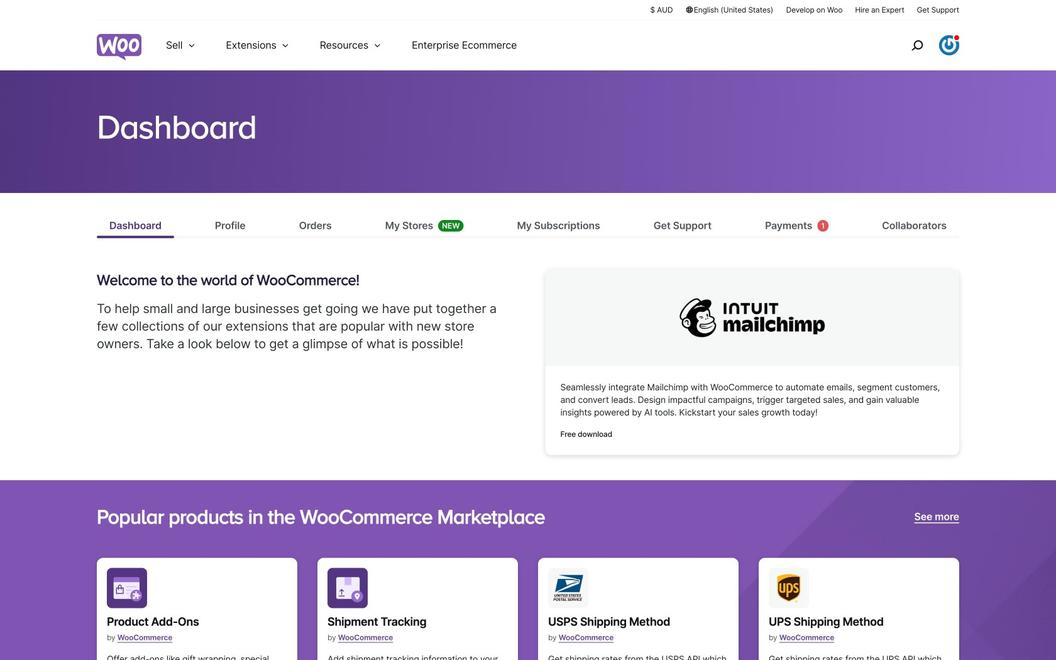 Task type: describe. For each thing, give the bounding box(es) containing it.
search image
[[908, 35, 928, 55]]

open account menu image
[[940, 35, 960, 55]]



Task type: vqa. For each thing, say whether or not it's contained in the screenshot.
Service navigation menu element
yes



Task type: locate. For each thing, give the bounding box(es) containing it.
service navigation menu element
[[885, 25, 960, 66]]



